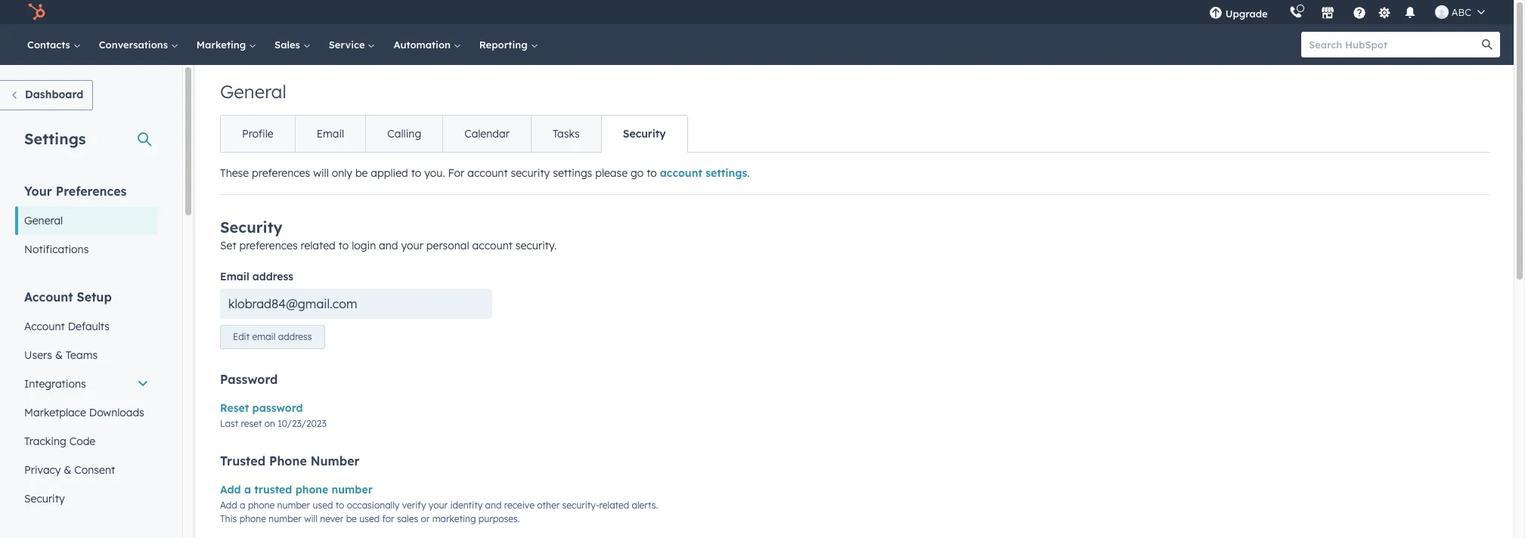 Task type: vqa. For each thing, say whether or not it's contained in the screenshot.
Conversations at the left of page
yes



Task type: describe. For each thing, give the bounding box(es) containing it.
conversations link
[[90, 24, 187, 65]]

applied
[[371, 166, 408, 180]]

this
[[220, 514, 237, 525]]

other
[[537, 500, 560, 511]]

email for email
[[317, 127, 344, 141]]

2 settings from the left
[[706, 166, 747, 180]]

preferences
[[56, 184, 127, 199]]

to right go
[[647, 166, 657, 180]]

your
[[24, 184, 52, 199]]

account setup
[[24, 290, 112, 305]]

address inside button
[[278, 331, 312, 343]]

account for these
[[468, 166, 508, 180]]

1 add from the top
[[220, 483, 241, 497]]

automation
[[394, 39, 454, 51]]

marketplaces image
[[1321, 7, 1335, 20]]

your inside add a trusted phone number add a phone number used to occasionally verify your identity and receive other security-related alerts. this phone number will never be used for sales or marketing purposes.
[[429, 500, 448, 511]]

account defaults link
[[15, 312, 158, 341]]

account for security
[[472, 239, 513, 253]]

only
[[332, 166, 352, 180]]

reporting link
[[470, 24, 547, 65]]

your inside security set preferences related to login and your personal account security.
[[401, 239, 423, 253]]

0 vertical spatial be
[[355, 166, 368, 180]]

0 vertical spatial phone
[[295, 483, 328, 497]]

profile link
[[221, 116, 295, 152]]

password
[[252, 402, 303, 415]]

users & teams link
[[15, 341, 158, 370]]

1 horizontal spatial security link
[[601, 116, 687, 152]]

security inside security set preferences related to login and your personal account security.
[[220, 218, 283, 237]]

calling icon button
[[1283, 2, 1309, 22]]

email link
[[295, 116, 365, 152]]

automation link
[[384, 24, 470, 65]]

teams
[[66, 349, 98, 362]]

privacy & consent link
[[15, 456, 158, 485]]

reset
[[220, 402, 249, 415]]

upgrade image
[[1209, 7, 1223, 20]]

profile
[[242, 127, 273, 141]]

will inside add a trusted phone number add a phone number used to occasionally verify your identity and receive other security-related alerts. this phone number will never be used for sales or marketing purposes.
[[304, 514, 318, 525]]

sales
[[275, 39, 303, 51]]

these
[[220, 166, 249, 180]]

to inside add a trusted phone number add a phone number used to occasionally verify your identity and receive other security-related alerts. this phone number will never be used for sales or marketing purposes.
[[336, 500, 344, 511]]

never
[[320, 514, 344, 525]]

tracking
[[24, 435, 66, 448]]

calendar link
[[443, 116, 531, 152]]

2 add from the top
[[220, 500, 237, 511]]

marketing link
[[187, 24, 265, 65]]

password
[[220, 372, 278, 387]]

0 vertical spatial number
[[332, 483, 373, 497]]

notifications image
[[1403, 7, 1417, 20]]

hubspot image
[[27, 3, 45, 21]]

consent
[[74, 464, 115, 477]]

email address
[[220, 270, 294, 284]]

personal
[[426, 239, 469, 253]]

receive
[[504, 500, 535, 511]]

marketing
[[432, 514, 476, 525]]

reset
[[241, 418, 262, 430]]

search image
[[1482, 39, 1493, 50]]

number
[[311, 454, 360, 469]]

upgrade
[[1226, 8, 1268, 20]]

dashboard link
[[0, 80, 93, 110]]

0 vertical spatial a
[[244, 483, 251, 497]]

abc button
[[1426, 0, 1494, 24]]

trusted
[[254, 483, 292, 497]]

security inside account setup element
[[24, 492, 65, 506]]

you.
[[424, 166, 445, 180]]

notifications
[[24, 243, 89, 256]]

calendar
[[464, 127, 510, 141]]

security-
[[562, 500, 599, 511]]

integrations button
[[15, 370, 158, 399]]

settings image
[[1378, 6, 1392, 20]]

related inside security set preferences related to login and your personal account security.
[[301, 239, 336, 253]]

account defaults
[[24, 320, 110, 333]]

1 settings from the left
[[553, 166, 592, 180]]

go
[[631, 166, 644, 180]]

conversations
[[99, 39, 171, 51]]

email for email address
[[220, 270, 249, 284]]

users & teams
[[24, 349, 98, 362]]

tracking code
[[24, 435, 95, 448]]

to inside security set preferences related to login and your personal account security.
[[339, 239, 349, 253]]

& for privacy
[[64, 464, 71, 477]]

for
[[448, 166, 465, 180]]

tasks link
[[531, 116, 601, 152]]

these preferences will only be applied to you. for account security settings please go to account settings .
[[220, 166, 750, 180]]

verify
[[402, 500, 426, 511]]

hubspot link
[[18, 3, 57, 21]]

add a trusted phone number add a phone number used to occasionally verify your identity and receive other security-related alerts. this phone number will never be used for sales or marketing purposes.
[[220, 483, 658, 525]]

integrations
[[24, 377, 86, 391]]

reset password button
[[220, 400, 303, 418]]

brad klo image
[[1435, 5, 1449, 19]]

code
[[69, 435, 95, 448]]

on
[[265, 418, 275, 430]]

0 vertical spatial will
[[313, 166, 329, 180]]

add a trusted phone number button
[[220, 481, 373, 499]]

account for account defaults
[[24, 320, 65, 333]]

login
[[352, 239, 376, 253]]



Task type: locate. For each thing, give the bounding box(es) containing it.
and inside add a trusted phone number add a phone number used to occasionally verify your identity and receive other security-related alerts. this phone number will never be used for sales or marketing purposes.
[[485, 500, 502, 511]]

edit
[[233, 331, 250, 343]]

2 vertical spatial phone
[[239, 514, 266, 525]]

settings
[[24, 129, 86, 148]]

0 vertical spatial address
[[252, 270, 294, 284]]

navigation containing profile
[[220, 115, 688, 153]]

address up edit email address
[[252, 270, 294, 284]]

account right "for"
[[468, 166, 508, 180]]

help button
[[1347, 0, 1372, 24]]

.
[[747, 166, 750, 180]]

related left alerts.
[[599, 500, 629, 511]]

1 horizontal spatial security
[[220, 218, 283, 237]]

search button
[[1475, 32, 1500, 57]]

account left security.
[[472, 239, 513, 253]]

1 vertical spatial preferences
[[239, 239, 298, 253]]

used down occasionally
[[359, 514, 380, 525]]

2 horizontal spatial security
[[623, 127, 666, 141]]

1 vertical spatial address
[[278, 331, 312, 343]]

to left you. at left top
[[411, 166, 421, 180]]

marketplace
[[24, 406, 86, 420]]

0 vertical spatial account
[[24, 290, 73, 305]]

0 horizontal spatial general
[[24, 214, 63, 228]]

10/23/2023
[[278, 418, 327, 430]]

0 horizontal spatial related
[[301, 239, 336, 253]]

settings
[[553, 166, 592, 180], [706, 166, 747, 180]]

phone
[[295, 483, 328, 497], [248, 500, 275, 511], [239, 514, 266, 525]]

1 horizontal spatial and
[[485, 500, 502, 511]]

& right users
[[55, 349, 63, 362]]

service
[[329, 39, 368, 51]]

0 vertical spatial general
[[220, 80, 286, 103]]

defaults
[[68, 320, 110, 333]]

used
[[313, 500, 333, 511], [359, 514, 380, 525]]

dashboard
[[25, 88, 83, 101]]

0 horizontal spatial settings
[[553, 166, 592, 180]]

1 horizontal spatial used
[[359, 514, 380, 525]]

preferences inside security set preferences related to login and your personal account security.
[[239, 239, 298, 253]]

& right privacy
[[64, 464, 71, 477]]

general inside your preferences element
[[24, 214, 63, 228]]

alerts.
[[632, 500, 658, 511]]

security
[[511, 166, 550, 180]]

menu
[[1198, 0, 1496, 24]]

account inside 'link'
[[24, 320, 65, 333]]

account up users
[[24, 320, 65, 333]]

set
[[220, 239, 236, 253]]

preferences
[[252, 166, 310, 180], [239, 239, 298, 253]]

your preferences element
[[15, 183, 158, 264]]

notifications button
[[1397, 0, 1423, 24]]

1 horizontal spatial your
[[429, 500, 448, 511]]

will left only
[[313, 166, 329, 180]]

your up or
[[429, 500, 448, 511]]

security link up go
[[601, 116, 687, 152]]

1 vertical spatial security link
[[15, 485, 158, 513]]

security set preferences related to login and your personal account security.
[[220, 218, 557, 253]]

1 vertical spatial general
[[24, 214, 63, 228]]

0 horizontal spatial &
[[55, 349, 63, 362]]

related left login at the top left
[[301, 239, 336, 253]]

& inside privacy & consent link
[[64, 464, 71, 477]]

marketplace downloads link
[[15, 399, 158, 427]]

tasks
[[553, 127, 580, 141]]

your left personal
[[401, 239, 423, 253]]

general down "your"
[[24, 214, 63, 228]]

email down set
[[220, 270, 249, 284]]

to
[[411, 166, 421, 180], [647, 166, 657, 180], [339, 239, 349, 253], [336, 500, 344, 511]]

account right go
[[660, 166, 702, 180]]

privacy & consent
[[24, 464, 115, 477]]

contacts link
[[18, 24, 90, 65]]

calling link
[[365, 116, 443, 152]]

1 vertical spatial security
[[220, 218, 283, 237]]

tracking code link
[[15, 427, 158, 456]]

1 vertical spatial a
[[240, 500, 245, 511]]

0 vertical spatial add
[[220, 483, 241, 497]]

1 vertical spatial add
[[220, 500, 237, 511]]

notifications link
[[15, 235, 158, 264]]

email up only
[[317, 127, 344, 141]]

0 horizontal spatial security
[[24, 492, 65, 506]]

0 vertical spatial security link
[[601, 116, 687, 152]]

security link
[[601, 116, 687, 152], [15, 485, 158, 513]]

2 vertical spatial security
[[24, 492, 65, 506]]

0 horizontal spatial email
[[220, 270, 249, 284]]

help image
[[1353, 7, 1366, 20]]

& for users
[[55, 349, 63, 362]]

0 vertical spatial and
[[379, 239, 398, 253]]

and right login at the top left
[[379, 239, 398, 253]]

email
[[252, 331, 276, 343]]

preferences up email address
[[239, 239, 298, 253]]

email inside 'link'
[[317, 127, 344, 141]]

0 horizontal spatial used
[[313, 500, 333, 511]]

Search HubSpot search field
[[1301, 32, 1487, 57]]

downloads
[[89, 406, 144, 420]]

1 account from the top
[[24, 290, 73, 305]]

1 vertical spatial and
[[485, 500, 502, 511]]

1 horizontal spatial settings
[[706, 166, 747, 180]]

will left never
[[304, 514, 318, 525]]

sales
[[397, 514, 418, 525]]

used up never
[[313, 500, 333, 511]]

privacy
[[24, 464, 61, 477]]

0 vertical spatial your
[[401, 239, 423, 253]]

0 vertical spatial related
[[301, 239, 336, 253]]

related
[[301, 239, 336, 253], [599, 500, 629, 511]]

general
[[220, 80, 286, 103], [24, 214, 63, 228]]

security down privacy
[[24, 492, 65, 506]]

account inside security set preferences related to login and your personal account security.
[[472, 239, 513, 253]]

1 horizontal spatial general
[[220, 80, 286, 103]]

account for account setup
[[24, 290, 73, 305]]

0 horizontal spatial and
[[379, 239, 398, 253]]

navigation
[[220, 115, 688, 153]]

account settings link
[[660, 166, 747, 180]]

0 vertical spatial security
[[623, 127, 666, 141]]

0 vertical spatial email
[[317, 127, 344, 141]]

0 horizontal spatial security link
[[15, 485, 158, 513]]

account
[[468, 166, 508, 180], [660, 166, 702, 180], [472, 239, 513, 253]]

general link
[[15, 206, 158, 235]]

marketplace downloads
[[24, 406, 144, 420]]

menu containing abc
[[1198, 0, 1496, 24]]

abc
[[1452, 6, 1472, 18]]

security up set
[[220, 218, 283, 237]]

settings link
[[1375, 4, 1394, 20]]

address right email
[[278, 331, 312, 343]]

be inside add a trusted phone number add a phone number used to occasionally verify your identity and receive other security-related alerts. this phone number will never be used for sales or marketing purposes.
[[346, 514, 357, 525]]

phone right this
[[239, 514, 266, 525]]

or
[[421, 514, 430, 525]]

contacts
[[27, 39, 73, 51]]

security
[[623, 127, 666, 141], [220, 218, 283, 237], [24, 492, 65, 506]]

1 vertical spatial be
[[346, 514, 357, 525]]

security.
[[516, 239, 557, 253]]

1 horizontal spatial related
[[599, 500, 629, 511]]

preferences down profile link
[[252, 166, 310, 180]]

please
[[595, 166, 628, 180]]

1 vertical spatial number
[[277, 500, 310, 511]]

phone up never
[[295, 483, 328, 497]]

last
[[220, 418, 238, 430]]

account setup element
[[15, 289, 158, 513]]

service link
[[320, 24, 384, 65]]

for
[[382, 514, 394, 525]]

security link down consent
[[15, 485, 158, 513]]

security up go
[[623, 127, 666, 141]]

to left login at the top left
[[339, 239, 349, 253]]

reporting
[[479, 39, 530, 51]]

a
[[244, 483, 251, 497], [240, 500, 245, 511]]

will
[[313, 166, 329, 180], [304, 514, 318, 525]]

account
[[24, 290, 73, 305], [24, 320, 65, 333]]

edit email address
[[233, 331, 312, 343]]

0 vertical spatial &
[[55, 349, 63, 362]]

to up never
[[336, 500, 344, 511]]

and inside security set preferences related to login and your personal account security.
[[379, 239, 398, 253]]

0 vertical spatial used
[[313, 500, 333, 511]]

& inside users & teams link
[[55, 349, 63, 362]]

sales link
[[265, 24, 320, 65]]

1 vertical spatial related
[[599, 500, 629, 511]]

Email address text field
[[220, 289, 492, 319]]

marketing
[[196, 39, 249, 51]]

1 vertical spatial &
[[64, 464, 71, 477]]

2 vertical spatial number
[[269, 514, 302, 525]]

1 vertical spatial used
[[359, 514, 380, 525]]

setup
[[77, 290, 112, 305]]

phone
[[269, 454, 307, 469]]

1 vertical spatial email
[[220, 270, 249, 284]]

a down trusted
[[240, 500, 245, 511]]

purposes.
[[479, 514, 520, 525]]

calling icon image
[[1289, 6, 1303, 20]]

be right only
[[355, 166, 368, 180]]

number
[[332, 483, 373, 497], [277, 500, 310, 511], [269, 514, 302, 525]]

related inside add a trusted phone number add a phone number used to occasionally verify your identity and receive other security-related alerts. this phone number will never be used for sales or marketing purposes.
[[599, 500, 629, 511]]

account up account defaults
[[24, 290, 73, 305]]

marketplaces button
[[1312, 0, 1344, 24]]

1 horizontal spatial &
[[64, 464, 71, 477]]

general up profile link
[[220, 80, 286, 103]]

be right never
[[346, 514, 357, 525]]

a left 'trusted'
[[244, 483, 251, 497]]

0 vertical spatial preferences
[[252, 166, 310, 180]]

edit email address button
[[220, 325, 325, 350]]

and up the purposes.
[[485, 500, 502, 511]]

1 horizontal spatial email
[[317, 127, 344, 141]]

1 vertical spatial account
[[24, 320, 65, 333]]

address
[[252, 270, 294, 284], [278, 331, 312, 343]]

calling
[[387, 127, 421, 141]]

1 vertical spatial your
[[429, 500, 448, 511]]

1 vertical spatial will
[[304, 514, 318, 525]]

phone down 'trusted'
[[248, 500, 275, 511]]

email
[[317, 127, 344, 141], [220, 270, 249, 284]]

0 horizontal spatial your
[[401, 239, 423, 253]]

1 vertical spatial phone
[[248, 500, 275, 511]]

2 account from the top
[[24, 320, 65, 333]]

be
[[355, 166, 368, 180], [346, 514, 357, 525]]



